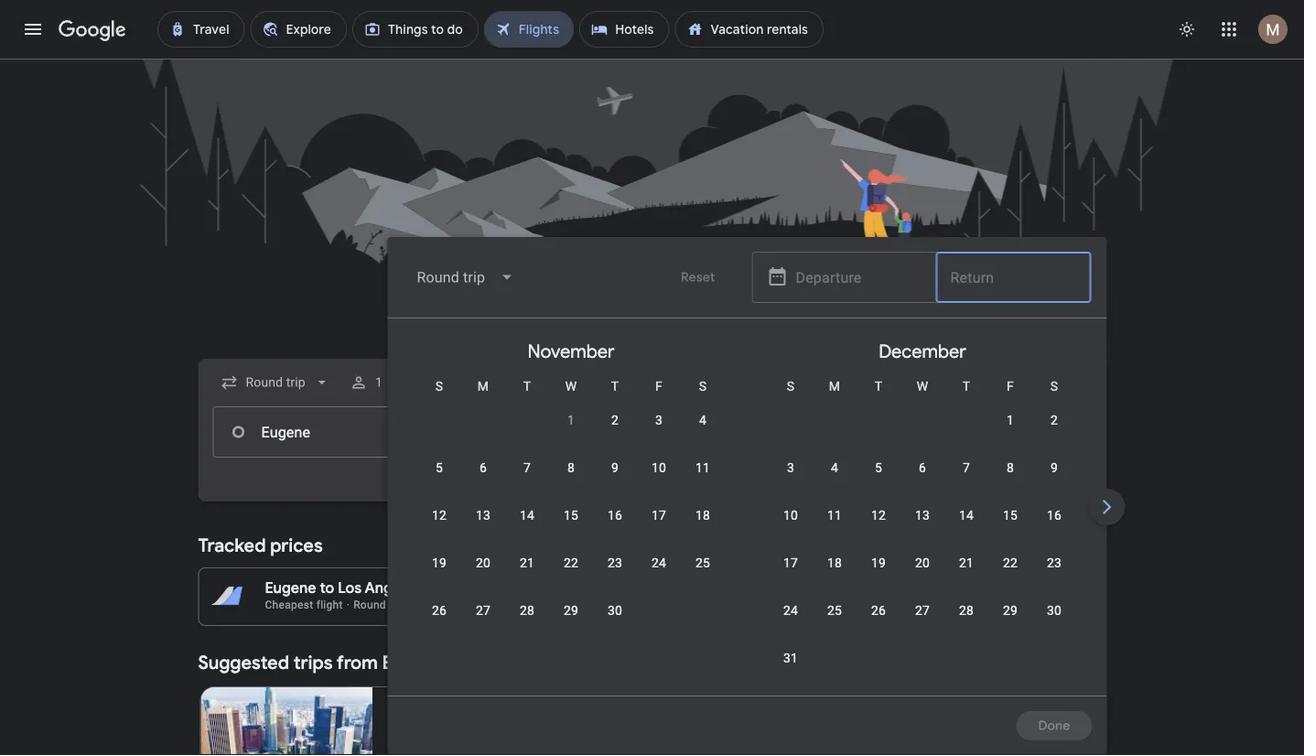 Task type: vqa. For each thing, say whether or not it's contained in the screenshot.
Restaurants
no



Task type: locate. For each thing, give the bounding box(es) containing it.
3
[[655, 412, 662, 428], [787, 460, 794, 475]]

24 button left sat, nov 25 element
[[637, 554, 681, 598]]

1 s from the left
[[435, 379, 443, 394]]

7 inside november row group
[[523, 460, 531, 475]]

13 button up 'wed, dec 20' element
[[900, 506, 944, 550]]

0 horizontal spatial 6
[[479, 460, 487, 475]]

6 left thu, dec 7 element
[[919, 460, 926, 475]]

28 down selected
[[959, 603, 974, 618]]

20 button
[[461, 554, 505, 598], [900, 554, 944, 598]]

1 horizontal spatial 30
[[1047, 603, 1062, 618]]

28 inside november row group
[[520, 603, 534, 618]]

2 29 from the left
[[1003, 603, 1018, 618]]

2 2 button from the left
[[1032, 411, 1076, 455]]

3 button
[[637, 411, 681, 455], [769, 459, 813, 503]]

you up daily
[[845, 576, 863, 589]]

and up significant at the bottom right of page
[[1029, 576, 1048, 589]]

1 button for december
[[988, 411, 1032, 455]]

13 button inside november row group
[[461, 506, 505, 550]]

12 button up tue, dec 19 element
[[857, 506, 900, 550]]

10 left mon, dec 11 element
[[783, 508, 798, 523]]

26 button down track
[[857, 602, 900, 645]]

2 for november
[[611, 412, 619, 428]]

25 inside november row group
[[695, 555, 710, 570]]

1
[[375, 375, 383, 390], [567, 412, 575, 428], [1007, 412, 1014, 428]]

10 inside november row group
[[651, 460, 666, 475]]

1 horizontal spatial f
[[1007, 379, 1014, 394]]

2 13 from the left
[[915, 508, 930, 523]]

1 horizontal spatial 14 button
[[944, 506, 988, 550]]

where
[[534, 423, 577, 441]]

11 for the sat, nov 11 element
[[695, 460, 710, 475]]

1 f from the left
[[655, 379, 662, 394]]

20
[[476, 555, 490, 570], [915, 555, 930, 570]]

2 27 from the left
[[915, 603, 930, 618]]

0 vertical spatial 24 button
[[637, 554, 681, 598]]

8 for 'fri, dec 8' element
[[1007, 460, 1014, 475]]

1 5 from the left
[[435, 460, 443, 475]]

allegiant image
[[387, 741, 402, 755]]

1 13 button from the left
[[461, 506, 505, 550]]

1 horizontal spatial 23
[[1047, 555, 1062, 570]]

26
[[432, 603, 446, 618], [871, 603, 886, 618]]

2 20 from the left
[[915, 555, 930, 570]]

1 horizontal spatial 3 button
[[769, 459, 813, 503]]

13 inside december "row group"
[[915, 508, 930, 523]]

2 13 button from the left
[[900, 506, 944, 550]]

1 inside december "row group"
[[1007, 412, 1014, 428]]

5 for sun, nov 5 element
[[435, 460, 443, 475]]

14 left wed, nov 15 element
[[520, 508, 534, 523]]

8 inside november row group
[[567, 460, 575, 475]]

2 16 button from the left
[[1032, 506, 1076, 550]]

8 button inside november row group
[[549, 459, 593, 503]]

2 22 from the left
[[1003, 555, 1018, 570]]

8 for wed, nov 8 element on the left of page
[[567, 460, 575, 475]]

1 vertical spatial 10 button
[[769, 506, 813, 550]]

1 button for november
[[549, 411, 593, 455]]

6 button up mon, nov 13 element
[[461, 459, 505, 503]]

help
[[820, 576, 842, 589]]

1 horizontal spatial 24 button
[[769, 602, 813, 645]]

1 20 from the left
[[476, 555, 490, 570]]

21 for tue, nov 21 element
[[520, 555, 534, 570]]

10 button up fri, nov 17 element
[[637, 459, 681, 503]]

27 inside december "row group"
[[915, 603, 930, 618]]

17 for sun, dec 17 element
[[783, 555, 798, 570]]

Return text field
[[951, 253, 1077, 302], [950, 407, 1076, 457]]

28
[[520, 603, 534, 618], [959, 603, 974, 618]]

0 horizontal spatial 17 button
[[637, 506, 681, 550]]

0 horizontal spatial 21
[[520, 555, 534, 570]]

16 button up thu, nov 23 element
[[593, 506, 637, 550]]

22
[[563, 555, 578, 570], [1003, 555, 1018, 570]]

0 vertical spatial prices
[[270, 534, 323, 557]]

sun, dec 17 element
[[783, 554, 798, 572]]

1 vertical spatial 10
[[783, 508, 798, 523]]

f for december
[[1007, 379, 1014, 394]]

1 6 from the left
[[479, 460, 487, 475]]

5 inside december "row group"
[[875, 460, 882, 475]]

1 21 from the left
[[520, 555, 534, 570]]

1 inside november row group
[[567, 412, 575, 428]]

2 2 from the left
[[1051, 412, 1058, 428]]

7 button up tue, nov 14 element
[[505, 459, 549, 503]]

eugene up cheapest
[[265, 579, 316, 598]]

2 23 from the left
[[1047, 555, 1062, 570]]

27
[[476, 603, 490, 618], [915, 603, 930, 618]]

0 horizontal spatial 20 button
[[461, 554, 505, 598]]

9 button
[[593, 459, 637, 503], [1032, 459, 1076, 503]]

1 12 from the left
[[432, 508, 446, 523]]

28 button down selected
[[944, 602, 988, 645]]

13
[[476, 508, 490, 523], [915, 508, 930, 523]]

wed, dec 20 element
[[915, 554, 930, 572]]

13 right the tue, dec 12 element
[[915, 508, 930, 523]]

2 inside december "row group"
[[1051, 412, 1058, 428]]

for
[[929, 576, 944, 589]]

4
[[699, 412, 706, 428], [831, 460, 838, 475]]

m up mon, dec 4 element
[[829, 379, 840, 394]]

19 button inside november row group
[[417, 554, 461, 598]]

f for november
[[655, 379, 662, 394]]

28 button left wed, nov 29 element
[[505, 602, 549, 645]]

row containing 5
[[417, 450, 725, 503]]

1 horizontal spatial los
[[387, 702, 411, 721]]

1 9 button from the left
[[593, 459, 637, 503]]

1 26 from the left
[[432, 603, 446, 618]]

1 horizontal spatial 14
[[959, 508, 974, 523]]

and
[[1029, 576, 1048, 589], [878, 591, 897, 603]]

1 vertical spatial 11 button
[[813, 506, 857, 550]]

1 14 from the left
[[520, 508, 534, 523]]

s up the sat, dec 2 element
[[1050, 379, 1058, 394]]

None field
[[402, 255, 529, 299], [213, 366, 339, 399], [402, 255, 529, 299], [213, 366, 339, 399]]

9
[[611, 460, 619, 475], [1051, 460, 1058, 475]]

21
[[520, 555, 534, 570], [959, 555, 974, 570]]

19 inside december "row group"
[[871, 555, 886, 570]]

1 horizontal spatial 28
[[959, 603, 974, 618]]

21 up selected
[[959, 555, 974, 570]]

16 left fri, nov 17 element
[[607, 508, 622, 523]]

0 horizontal spatial 8
[[567, 460, 575, 475]]

7 for thu, dec 7 element
[[963, 460, 970, 475]]

4 right 'fri, nov 3' element
[[699, 412, 706, 428]]

fri, dec 22 element
[[1003, 554, 1018, 572]]

1 21 button from the left
[[505, 554, 549, 598]]

2 14 from the left
[[959, 508, 974, 523]]

29 inside december "row group"
[[1003, 603, 1018, 618]]

5 right mon, dec 4 element
[[875, 460, 882, 475]]

0 horizontal spatial 20
[[476, 555, 490, 570]]

sun, dec 31 element
[[783, 649, 798, 667]]

1 horizontal spatial 20 button
[[900, 554, 944, 598]]

tue, dec 26 element
[[871, 602, 886, 620]]

20 left tue, nov 21 element
[[476, 555, 490, 570]]

1 2 from the left
[[611, 412, 619, 428]]

los right "to"
[[338, 579, 362, 598]]

wed, nov 22 element
[[563, 554, 578, 572]]

25 button right fri, nov 24 element
[[681, 554, 725, 598]]

2 1 button from the left
[[988, 411, 1032, 455]]

1 horizontal spatial 22 button
[[988, 554, 1032, 598]]

0 horizontal spatial 22 button
[[549, 554, 593, 598]]

2 9 from the left
[[1051, 460, 1058, 475]]

0 horizontal spatial 15
[[563, 508, 578, 523]]

0 horizontal spatial 25 button
[[681, 554, 725, 598]]

19 button inside december "row group"
[[857, 554, 900, 598]]

2 19 button from the left
[[857, 554, 900, 598]]

16
[[607, 508, 622, 523], [1047, 508, 1062, 523]]

0 horizontal spatial m
[[477, 379, 489, 394]]

mon, nov 27 element
[[476, 602, 490, 620]]

17 left sat, nov 18 element at the bottom of the page
[[651, 508, 666, 523]]

5
[[435, 460, 443, 475], [875, 460, 882, 475]]

prices
[[270, 534, 323, 557], [895, 576, 926, 589]]

tracked prices
[[198, 534, 323, 557]]

14 inside november row group
[[520, 508, 534, 523]]

17 button up sun, dec 24 element
[[769, 554, 813, 598]]

25 for sat, nov 25 element
[[695, 555, 710, 570]]

12 inside december "row group"
[[871, 508, 886, 523]]

12 button
[[417, 506, 461, 550], [857, 506, 900, 550]]

17 button up fri, nov 24 element
[[637, 506, 681, 550]]

0 horizontal spatial 11
[[695, 460, 710, 475]]

26 button right trip
[[417, 602, 461, 645]]

0 horizontal spatial los
[[338, 579, 362, 598]]

changes.
[[721, 605, 768, 618]]

thu, nov 23 element
[[607, 554, 622, 572]]

2 f from the left
[[1007, 379, 1014, 394]]

1 16 from the left
[[607, 508, 622, 523]]

0 vertical spatial 18
[[695, 508, 710, 523]]

17 inside december "row group"
[[783, 555, 798, 570]]

tue, nov 21 element
[[520, 554, 534, 572]]

23 inside november row group
[[607, 555, 622, 570]]

f inside november row group
[[655, 379, 662, 394]]

3 inside november row group
[[655, 412, 662, 428]]

4 inside november row group
[[699, 412, 706, 428]]

1 horizontal spatial 22
[[1003, 555, 1018, 570]]

 image
[[347, 599, 350, 612]]

0 horizontal spatial 2 button
[[593, 411, 637, 455]]

2 right fri, dec 1 element
[[1051, 412, 1058, 428]]

4 for mon, dec 4 element
[[831, 460, 838, 475]]

1 9 from the left
[[611, 460, 619, 475]]

8 button up wed, nov 15 element
[[549, 459, 593, 503]]

12 button up sun, nov 19 element
[[417, 506, 461, 550]]

fri, nov 24 element
[[651, 554, 666, 572]]

2 20 button from the left
[[900, 554, 944, 598]]

1 19 from the left
[[432, 555, 446, 570]]

19 left mon, nov 20 element
[[432, 555, 446, 570]]

1 8 from the left
[[567, 460, 575, 475]]

los angeles dec 3 – 10
[[387, 702, 470, 737]]

23 button up thu, nov 30 element
[[593, 554, 637, 598]]

14 inside december "row group"
[[959, 508, 974, 523]]

1 horizontal spatial 9
[[1051, 460, 1058, 475]]

2 button up the thu, nov 9 element
[[593, 411, 637, 455]]

23 inside december "row group"
[[1047, 555, 1062, 570]]

1 27 from the left
[[476, 603, 490, 618]]

grid containing november
[[395, 326, 1305, 707]]

december
[[879, 340, 966, 363]]

16 for thu, nov 16 element
[[607, 508, 622, 523]]

21 button right for at the right
[[944, 554, 988, 598]]

you
[[845, 576, 863, 589], [916, 591, 934, 603]]

22 button up fri, dec 29 element
[[988, 554, 1032, 598]]

and down track
[[878, 591, 897, 603]]

17
[[651, 508, 666, 523], [783, 555, 798, 570]]

0 horizontal spatial 12 button
[[417, 506, 461, 550]]

1 horizontal spatial 15
[[1003, 508, 1018, 523]]

12 right mon, dec 11 element
[[871, 508, 886, 523]]

5 for tue, dec 5 element
[[875, 460, 882, 475]]

1 horizontal spatial 6 button
[[900, 459, 944, 503]]

change appearance image
[[1166, 7, 1209, 51]]

10 inside december "row group"
[[783, 508, 798, 523]]

0 vertical spatial 11
[[695, 460, 710, 475]]

wed, dec 6 element
[[919, 459, 926, 477]]

30 inside november row group
[[607, 603, 622, 618]]

18 button up mon, dec 25 element on the right of page
[[813, 554, 857, 598]]

21 inside november row group
[[520, 555, 534, 570]]

28 for tue, nov 28 element
[[520, 603, 534, 618]]

2 26 from the left
[[871, 603, 886, 618]]

15 inside december "row group"
[[1003, 508, 1018, 523]]

1 horizontal spatial 15 button
[[988, 506, 1032, 550]]

9 right 'fri, dec 8' element
[[1051, 460, 1058, 475]]

eugene to los angeles
[[265, 579, 420, 598]]

wed, nov 1 element
[[567, 411, 575, 429]]

6 inside december "row group"
[[919, 460, 926, 475]]

2 21 button from the left
[[944, 554, 988, 598]]

29
[[563, 603, 578, 618], [1003, 603, 1018, 618]]

0 horizontal spatial 5 button
[[417, 459, 461, 503]]

m for november
[[477, 379, 489, 394]]

1 horizontal spatial 2
[[1051, 412, 1058, 428]]

1 1 button from the left
[[549, 411, 593, 455]]

fri, dec 1 element
[[1007, 411, 1014, 429]]

24 inside december "row group"
[[783, 603, 798, 618]]

0 vertical spatial 11 button
[[681, 459, 725, 503]]

8 down where to?
[[567, 460, 575, 475]]

18 inside december "row group"
[[827, 555, 842, 570]]

0 vertical spatial 4 button
[[681, 411, 725, 455]]

8
[[567, 460, 575, 475], [1007, 460, 1014, 475]]

14 for tue, nov 14 element
[[520, 508, 534, 523]]

row containing 19
[[417, 546, 725, 598]]

27 button down for at the right
[[900, 602, 944, 645]]

0 horizontal spatial 27
[[476, 603, 490, 618]]

25 inside december "row group"
[[827, 603, 842, 618]]

row containing 3
[[769, 450, 1076, 503]]

f inside december "row group"
[[1007, 379, 1014, 394]]

0 vertical spatial flights
[[578, 260, 727, 325]]

check
[[818, 591, 848, 603]]

fri, nov 10 element
[[651, 459, 666, 477]]

14 button
[[505, 506, 549, 550], [944, 506, 988, 550]]

0 horizontal spatial 29 button
[[549, 602, 593, 645]]

next image
[[1085, 485, 1129, 529]]

9 inside november row group
[[611, 460, 619, 475]]

0 horizontal spatial 22
[[563, 555, 578, 570]]

1 horizontal spatial prices
[[895, 576, 926, 589]]

0 horizontal spatial 29
[[563, 603, 578, 618]]

30 button
[[593, 602, 637, 645], [1032, 602, 1076, 645]]

8 left sat, dec 9 element
[[1007, 460, 1014, 475]]

sat, nov 4 element
[[699, 411, 706, 429]]

22 left thu, nov 23 element
[[563, 555, 578, 570]]

0 horizontal spatial 9
[[611, 460, 619, 475]]

21 inside december "row group"
[[959, 555, 974, 570]]

0 horizontal spatial 25
[[695, 555, 710, 570]]

0 horizontal spatial 14 button
[[505, 506, 549, 550]]

6 button inside december "row group"
[[900, 459, 944, 503]]

25 button
[[681, 554, 725, 598], [813, 602, 857, 645]]

2 19 from the left
[[871, 555, 886, 570]]

14 button up tue, nov 21 element
[[505, 506, 549, 550]]

1 30 from the left
[[607, 603, 622, 618]]

24 left mon, dec 25 element on the right of page
[[783, 603, 798, 618]]

w inside november row group
[[565, 379, 577, 394]]

21 button inside december "row group"
[[944, 554, 988, 598]]

mon, nov 6 element
[[479, 459, 487, 477]]

flights
[[993, 576, 1026, 589]]

14
[[520, 508, 534, 523], [959, 508, 974, 523]]

29 left thu, nov 30 element
[[563, 603, 578, 618]]

18 up help
[[827, 555, 842, 570]]

los inside tracked prices region
[[338, 579, 362, 598]]

2 21 from the left
[[959, 555, 974, 570]]

4 inside row
[[831, 460, 838, 475]]

9 inside december "row group"
[[1051, 460, 1058, 475]]

2 12 from the left
[[871, 508, 886, 523]]

15 inside november row group
[[563, 508, 578, 523]]

1 12 button from the left
[[417, 506, 461, 550]]

thu, nov 9 element
[[611, 459, 619, 477]]

f up fri, dec 1 element
[[1007, 379, 1014, 394]]

cheapest
[[265, 599, 313, 612]]

$148
[[600, 596, 629, 612]]

4 button up mon, dec 11 element
[[813, 459, 857, 503]]

24 right thu, nov 23 element
[[651, 555, 666, 570]]

29 for wed, nov 29 element
[[563, 603, 578, 618]]

2 30 from the left
[[1047, 603, 1062, 618]]

0 vertical spatial you
[[845, 576, 863, 589]]

10 up explore button
[[651, 460, 666, 475]]

eugene inside tracked prices region
[[265, 579, 316, 598]]

4 left tue, dec 5 element
[[831, 460, 838, 475]]

sun, nov 5 element
[[435, 459, 443, 477]]

9 left fri, nov 10 element
[[611, 460, 619, 475]]

27 button left tue, nov 28 element
[[461, 602, 505, 645]]

24 for sun, dec 24 element
[[783, 603, 798, 618]]

3 – 10
[[413, 722, 450, 737]]

4 button up the sat, nov 11 element
[[681, 411, 725, 455]]

1 30 button from the left
[[593, 602, 637, 645]]

3 inside december "row group"
[[787, 460, 794, 475]]

1 horizontal spatial 27 button
[[900, 602, 944, 645]]

flight
[[316, 599, 343, 612]]

17 inside november row group
[[651, 508, 666, 523]]

1 16 button from the left
[[593, 506, 637, 550]]

21 button inside november row group
[[505, 554, 549, 598]]

w inside december "row group"
[[917, 379, 928, 394]]

13 button inside december "row group"
[[900, 506, 944, 550]]

20 for 'wed, dec 20' element
[[915, 555, 930, 570]]

0 vertical spatial 17 button
[[637, 506, 681, 550]]

thu, dec 14 element
[[959, 506, 974, 525]]

30 inside december "row group"
[[1047, 603, 1062, 618]]

29 inside november row group
[[563, 603, 578, 618]]

0 horizontal spatial 18
[[695, 508, 710, 523]]

1 horizontal spatial 16
[[1047, 508, 1062, 523]]

10 button up sun, dec 17 element
[[769, 506, 813, 550]]

11 inside december "row group"
[[827, 508, 842, 523]]

eugene right the from
[[382, 651, 446, 674]]

18 button
[[681, 506, 725, 550], [813, 554, 857, 598]]

11 button up mon, dec 18 element
[[813, 506, 857, 550]]

sat, dec 30 element
[[1047, 602, 1062, 620]]

19
[[432, 555, 446, 570], [871, 555, 886, 570]]

1 horizontal spatial you
[[916, 591, 934, 603]]

1 23 from the left
[[607, 555, 622, 570]]

m
[[477, 379, 489, 394], [829, 379, 840, 394]]

29 button
[[549, 602, 593, 645], [988, 602, 1032, 645]]

19 inside november row group
[[432, 555, 446, 570]]

17 button
[[637, 506, 681, 550], [769, 554, 813, 598]]

w down december
[[917, 379, 928, 394]]

26 right trip
[[432, 603, 446, 618]]

1 8 button from the left
[[549, 459, 593, 503]]

26 inside december "row group"
[[871, 603, 886, 618]]

0 horizontal spatial 5
[[435, 460, 443, 475]]

1 horizontal spatial 17 button
[[769, 554, 813, 598]]

7 inside december "row group"
[[963, 460, 970, 475]]

1 horizontal spatial 26
[[871, 603, 886, 618]]

7 right the mon, nov 6 element
[[523, 460, 531, 475]]

8 button
[[549, 459, 593, 503], [988, 459, 1032, 503]]

0 vertical spatial eugene
[[265, 579, 316, 598]]

22 inside november row group
[[563, 555, 578, 570]]

suggested
[[198, 651, 289, 674]]

1 horizontal spatial 27
[[915, 603, 930, 618]]

30 button right fri, dec 29 element
[[1032, 602, 1076, 645]]

21 button
[[505, 554, 549, 598], [944, 554, 988, 598]]

6 button
[[461, 459, 505, 503], [900, 459, 944, 503]]

eugene
[[265, 579, 316, 598], [382, 651, 446, 674]]

1 19 button from the left
[[417, 554, 461, 598]]

28 inside december "row group"
[[959, 603, 974, 618]]

15 for wed, nov 15 element
[[563, 508, 578, 523]]

2 7 button from the left
[[944, 459, 988, 503]]

1 horizontal spatial flights
[[760, 576, 795, 589]]

m up the mon, nov 6 element
[[477, 379, 489, 394]]

15 left sat, dec 16 element
[[1003, 508, 1018, 523]]

1 vertical spatial 25
[[827, 603, 842, 618]]

6 button up wed, dec 13 element
[[900, 459, 944, 503]]

angeles
[[365, 579, 420, 598], [414, 702, 470, 721]]

18 right explore at the bottom
[[695, 508, 710, 523]]

0 horizontal spatial 4
[[699, 412, 706, 428]]

0 horizontal spatial 26
[[432, 603, 446, 618]]

19 button up tue, dec 26 element at the bottom of page
[[857, 554, 900, 598]]

2 9 button from the left
[[1032, 459, 1076, 503]]

22 inside december "row group"
[[1003, 555, 1018, 570]]

1 27 button from the left
[[461, 602, 505, 645]]

23
[[607, 555, 622, 570], [1047, 555, 1062, 570]]

1 w from the left
[[565, 379, 577, 394]]

4 button
[[681, 411, 725, 455], [813, 459, 857, 503]]

s
[[435, 379, 443, 394], [699, 379, 707, 394], [787, 379, 794, 394], [1050, 379, 1058, 394]]

1 vertical spatial 3
[[787, 460, 794, 475]]

11 inside november row group
[[695, 460, 710, 475]]

round
[[354, 599, 386, 612]]

2 6 from the left
[[919, 460, 926, 475]]

2 5 from the left
[[875, 460, 882, 475]]

0 horizontal spatial 12
[[432, 508, 446, 523]]

16 button
[[593, 506, 637, 550], [1032, 506, 1076, 550]]

sat, nov 18 element
[[695, 506, 710, 525]]

5 button up sun, nov 12 element
[[417, 459, 461, 503]]

1 15 from the left
[[563, 508, 578, 523]]

1 vertical spatial angeles
[[414, 702, 470, 721]]

1 for december
[[1007, 412, 1014, 428]]

0 horizontal spatial 23 button
[[593, 554, 637, 598]]

29 button down flights
[[988, 602, 1032, 645]]

2 horizontal spatial 1
[[1007, 412, 1014, 428]]

1 22 from the left
[[563, 555, 578, 570]]

21 right mon, nov 20 element
[[520, 555, 534, 570]]

1 7 button from the left
[[505, 459, 549, 503]]

0 horizontal spatial and
[[878, 591, 897, 603]]

2 m from the left
[[829, 379, 840, 394]]

m inside row group
[[477, 379, 489, 394]]

tue, dec 12 element
[[871, 506, 886, 525]]

16 inside december "row group"
[[1047, 508, 1062, 523]]

25 button down help
[[813, 602, 857, 645]]

16 for sat, dec 16 element
[[1047, 508, 1062, 523]]

3 s from the left
[[787, 379, 794, 394]]

2 6 button from the left
[[900, 459, 944, 503]]

1 2 button from the left
[[593, 411, 637, 455]]

25 down help
[[827, 603, 842, 618]]

1 horizontal spatial 8
[[1007, 460, 1014, 475]]

t
[[523, 379, 531, 394], [611, 379, 619, 394], [875, 379, 882, 394], [962, 379, 970, 394]]

1 m from the left
[[477, 379, 489, 394]]

5 button
[[417, 459, 461, 503], [857, 459, 900, 503]]

s up sun, dec 3 element
[[787, 379, 794, 394]]

0 horizontal spatial 19 button
[[417, 554, 461, 598]]

row group inside flight search box
[[1098, 326, 1305, 689]]

1 6 button from the left
[[461, 459, 505, 503]]

22 button
[[549, 554, 593, 598], [988, 554, 1032, 598]]

4 for sat, nov 4 element
[[699, 412, 706, 428]]

7 for tue, nov 7 element
[[523, 460, 531, 475]]

19 up track
[[871, 555, 886, 570]]

29 button left thu, nov 30 element
[[549, 602, 593, 645]]

13 right sun, nov 12 element
[[476, 508, 490, 523]]

google
[[721, 576, 757, 589]]

prices inside google flights can help you track prices for selected flights and destinations. we'll check daily and let you know about significant price changes.
[[895, 576, 926, 589]]

1 horizontal spatial 3
[[787, 460, 794, 475]]

1 vertical spatial you
[[916, 591, 934, 603]]

row group
[[1098, 326, 1305, 689]]

9 button up sat, dec 16 element
[[1032, 459, 1076, 503]]

6 inside november row group
[[479, 460, 487, 475]]

1 horizontal spatial 13
[[915, 508, 930, 523]]

30
[[607, 603, 622, 618], [1047, 603, 1062, 618]]

0 horizontal spatial 3 button
[[637, 411, 681, 455]]

8 inside december "row group"
[[1007, 460, 1014, 475]]

24 button
[[637, 554, 681, 598], [769, 602, 813, 645]]

thu, nov 30 element
[[607, 602, 622, 620]]

5 button up the tue, dec 12 element
[[857, 459, 900, 503]]

10 for sun, dec 10 element
[[783, 508, 798, 523]]

s up sat, nov 4 element
[[699, 379, 707, 394]]

 image
[[463, 739, 467, 755]]

4 t from the left
[[962, 379, 970, 394]]

26 button
[[417, 602, 461, 645], [857, 602, 900, 645]]

25 for mon, dec 25 element on the right of page
[[827, 603, 842, 618]]

20 button up wed, dec 27 element
[[900, 554, 944, 598]]

2
[[611, 412, 619, 428], [1051, 412, 1058, 428]]

16 right "fri, dec 15" element at the right
[[1047, 508, 1062, 523]]

1 horizontal spatial 5 button
[[857, 459, 900, 503]]

0 horizontal spatial flights
[[578, 260, 727, 325]]

f
[[655, 379, 662, 394], [1007, 379, 1014, 394]]

grid
[[395, 326, 1305, 707]]

0 horizontal spatial f
[[655, 379, 662, 394]]

1 horizontal spatial 9 button
[[1032, 459, 1076, 503]]

0 horizontal spatial 9 button
[[593, 459, 637, 503]]

f up 'fri, nov 3' element
[[655, 379, 662, 394]]

2 12 button from the left
[[857, 506, 900, 550]]

tue, dec 5 element
[[875, 459, 882, 477]]

2 button for november
[[593, 411, 637, 455]]

23 for thu, nov 23 element
[[607, 555, 622, 570]]

wed, nov 15 element
[[563, 506, 578, 525]]

20 inside november row group
[[476, 555, 490, 570]]

2 15 from the left
[[1003, 508, 1018, 523]]

1 horizontal spatial 16 button
[[1032, 506, 1076, 550]]

27 inside november row group
[[476, 603, 490, 618]]

23 button
[[593, 554, 637, 598], [1032, 554, 1076, 598]]

flights inside google flights can help you track prices for selected flights and destinations. we'll check daily and let you know about significant price changes.
[[760, 576, 795, 589]]

18 button up sat, nov 25 element
[[681, 506, 725, 550]]

2 button up sat, dec 9 element
[[1032, 411, 1076, 455]]

2 inside november row group
[[611, 412, 619, 428]]

6 left tue, nov 7 element
[[479, 460, 487, 475]]

0 vertical spatial return text field
[[951, 253, 1077, 302]]

16 inside november row group
[[607, 508, 622, 523]]

angeles inside los angeles dec 3 – 10
[[414, 702, 470, 721]]

0 vertical spatial 17
[[651, 508, 666, 523]]

9 for sat, dec 9 element
[[1051, 460, 1058, 475]]

3 right thu, nov 2 element
[[655, 412, 662, 428]]

1 15 button from the left
[[549, 506, 593, 550]]

26 down track
[[871, 603, 886, 618]]

None text field
[[213, 407, 471, 458]]

trips
[[294, 651, 333, 674]]

11 button
[[681, 459, 725, 503], [813, 506, 857, 550]]

28 button
[[505, 602, 549, 645], [944, 602, 988, 645]]

1 13 from the left
[[476, 508, 490, 523]]

0 vertical spatial angeles
[[365, 579, 420, 598]]

6 for the mon, nov 6 element
[[479, 460, 487, 475]]

1 horizontal spatial 8 button
[[988, 459, 1032, 503]]

2 w from the left
[[917, 379, 928, 394]]

2 8 from the left
[[1007, 460, 1014, 475]]

1 5 button from the left
[[417, 459, 461, 503]]

23 for sat, dec 23 element
[[1047, 555, 1062, 570]]

7 button
[[505, 459, 549, 503], [944, 459, 988, 503]]

november
[[527, 340, 614, 363]]

2 7 from the left
[[963, 460, 970, 475]]

24 inside november row group
[[651, 555, 666, 570]]

0 horizontal spatial 30 button
[[593, 602, 637, 645]]

angeles inside tracked prices region
[[365, 579, 420, 598]]

mon, dec 4 element
[[831, 459, 838, 477]]

13 inside november row group
[[476, 508, 490, 523]]

los
[[338, 579, 362, 598], [387, 702, 411, 721]]

tue, nov 28 element
[[520, 602, 534, 620]]

2 30 button from the left
[[1032, 602, 1076, 645]]

row containing 12
[[417, 498, 725, 550]]

15
[[563, 508, 578, 523], [1003, 508, 1018, 523]]

1 for november
[[567, 412, 575, 428]]

sun, dec 3 element
[[787, 459, 794, 477]]

3 for sun, dec 3 element
[[787, 460, 794, 475]]

2 button
[[593, 411, 637, 455], [1032, 411, 1076, 455]]

sun, nov 26 element
[[432, 602, 446, 620]]

1 vertical spatial prices
[[895, 576, 926, 589]]

15 right tue, nov 14 element
[[563, 508, 578, 523]]

17 up the we'll
[[783, 555, 798, 570]]

2 16 from the left
[[1047, 508, 1062, 523]]

1 horizontal spatial 21
[[959, 555, 974, 570]]

row
[[549, 396, 725, 455], [988, 396, 1076, 455], [417, 450, 725, 503], [769, 450, 1076, 503], [417, 498, 725, 550], [769, 498, 1076, 550], [417, 546, 725, 598], [769, 546, 1076, 598], [417, 593, 637, 645], [769, 593, 1076, 645]]

18 inside november row group
[[695, 508, 710, 523]]

7 button up thu, dec 14 element
[[944, 459, 988, 503]]

sat, nov 11 element
[[695, 459, 710, 477]]

1 horizontal spatial eugene
[[382, 651, 446, 674]]

1 28 from the left
[[520, 603, 534, 618]]

2 28 from the left
[[959, 603, 974, 618]]

1 29 from the left
[[563, 603, 578, 618]]

3 button up sun, dec 10 element
[[769, 459, 813, 503]]

12 for sun, nov 12 element
[[432, 508, 446, 523]]

mon, dec 11 element
[[827, 506, 842, 525]]

30 button right wed, nov 29 element
[[593, 602, 637, 645]]

2 for december
[[1051, 412, 1058, 428]]

los up dec
[[387, 702, 411, 721]]

0 horizontal spatial 7 button
[[505, 459, 549, 503]]

1 vertical spatial 11
[[827, 508, 842, 523]]

25
[[695, 555, 710, 570], [827, 603, 842, 618]]

1 horizontal spatial 7 button
[[944, 459, 988, 503]]

1 horizontal spatial 1
[[567, 412, 575, 428]]

20 inside december "row group"
[[915, 555, 930, 570]]

12 inside november row group
[[432, 508, 446, 523]]

m inside "row group"
[[829, 379, 840, 394]]

thu, nov 2 element
[[611, 411, 619, 429]]

6
[[479, 460, 487, 475], [919, 460, 926, 475]]

wed, dec 13 element
[[915, 506, 930, 525]]

8 button up "fri, dec 15" element at the right
[[988, 459, 1032, 503]]

prices up "to"
[[270, 534, 323, 557]]

5 inside november row group
[[435, 460, 443, 475]]

22 for fri, dec 22 element
[[1003, 555, 1018, 570]]

10 button
[[637, 459, 681, 503], [769, 506, 813, 550]]

21 button up tue, nov 28 element
[[505, 554, 549, 598]]

26 inside november row group
[[432, 603, 446, 618]]

flights
[[578, 260, 727, 325], [760, 576, 795, 589]]

1 7 from the left
[[523, 460, 531, 475]]



Task type: describe. For each thing, give the bounding box(es) containing it.
1 26 button from the left
[[417, 602, 461, 645]]

0 horizontal spatial 24 button
[[637, 554, 681, 598]]

daily
[[851, 591, 875, 603]]

let
[[900, 591, 913, 603]]

november row group
[[395, 326, 747, 689]]

19 for sun, nov 19 element
[[432, 555, 446, 570]]

we'll
[[791, 591, 815, 603]]

28 for thu, dec 28 element
[[959, 603, 974, 618]]

w for december
[[917, 379, 928, 394]]

mon, dec 18 element
[[827, 554, 842, 572]]

fri, dec 29 element
[[1003, 602, 1018, 620]]

31
[[783, 651, 798, 666]]

trip
[[389, 599, 407, 612]]

thu, dec 21 element
[[959, 554, 974, 572]]

1 horizontal spatial 11 button
[[813, 506, 857, 550]]

2 15 button from the left
[[988, 506, 1032, 550]]

none text field inside flight search box
[[213, 407, 471, 458]]

30 for thu, nov 30 element
[[607, 603, 622, 618]]

4 s from the left
[[1050, 379, 1058, 394]]

6 button inside november row group
[[461, 459, 505, 503]]

from
[[337, 651, 378, 674]]

thu, nov 16 element
[[607, 506, 622, 525]]

tue, nov 7 element
[[523, 459, 531, 477]]

1 t from the left
[[523, 379, 531, 394]]

26 for sun, nov 26 element
[[432, 603, 446, 618]]

sat, dec 16 element
[[1047, 506, 1062, 525]]

12 for the tue, dec 12 element
[[871, 508, 886, 523]]

1 horizontal spatial 10 button
[[769, 506, 813, 550]]

0 vertical spatial 25 button
[[681, 554, 725, 598]]

18 for sat, nov 18 element at the bottom of the page
[[695, 508, 710, 523]]

20 for mon, nov 20 element
[[476, 555, 490, 570]]

mon, nov 13 element
[[476, 506, 490, 525]]

2 29 button from the left
[[988, 602, 1032, 645]]

9 button inside december "row group"
[[1032, 459, 1076, 503]]

4 button inside november row group
[[681, 411, 725, 455]]

0 vertical spatial 18 button
[[681, 506, 725, 550]]

31 button
[[769, 649, 813, 693]]

sat, dec 23 element
[[1047, 554, 1062, 572]]

30 button inside november row group
[[593, 602, 637, 645]]

Departure text field
[[796, 253, 922, 302]]

10 for fri, nov 10 element
[[651, 460, 666, 475]]

main menu image
[[22, 18, 44, 40]]

15 for "fri, dec 15" element at the right
[[1003, 508, 1018, 523]]

27 for mon, nov 27 element on the bottom left of the page
[[476, 603, 490, 618]]

to?
[[580, 423, 601, 441]]

fri, nov 3 element
[[655, 411, 662, 429]]

mon, dec 25 element
[[827, 602, 842, 620]]

29 for fri, dec 29 element
[[1003, 603, 1018, 618]]

22 for wed, nov 22 element
[[563, 555, 578, 570]]

0 vertical spatial and
[[1029, 576, 1048, 589]]

30 button inside december "row group"
[[1032, 602, 1076, 645]]

1 22 button from the left
[[549, 554, 593, 598]]

1 vertical spatial and
[[878, 591, 897, 603]]

sun, nov 19 element
[[432, 554, 446, 572]]

26 for tue, dec 26 element at the bottom of page
[[871, 603, 886, 618]]

2 27 button from the left
[[900, 602, 944, 645]]

1 vertical spatial 3 button
[[769, 459, 813, 503]]

2 8 button from the left
[[988, 459, 1032, 503]]

row containing 26
[[417, 593, 637, 645]]

can
[[798, 576, 817, 589]]

19 for tue, dec 19 element
[[871, 555, 886, 570]]

 image inside tracked prices region
[[347, 599, 350, 612]]

1 vertical spatial return text field
[[950, 407, 1076, 457]]

2 14 button from the left
[[944, 506, 988, 550]]

know
[[937, 591, 965, 603]]

30 for sat, dec 30 "element"
[[1047, 603, 1062, 618]]

9 for the thu, nov 9 element
[[611, 460, 619, 475]]

18 for mon, dec 18 element
[[827, 555, 842, 570]]

21 for thu, dec 21 element
[[959, 555, 974, 570]]

2 23 button from the left
[[1032, 554, 1076, 598]]

1 20 button from the left
[[461, 554, 505, 598]]

0 horizontal spatial you
[[845, 576, 863, 589]]

sun, dec 10 element
[[783, 506, 798, 525]]

sat, nov 25 element
[[695, 554, 710, 572]]

thu, dec 7 element
[[963, 459, 970, 477]]

explore
[[643, 492, 688, 508]]

4 button inside december "row group"
[[813, 459, 857, 503]]

destinations.
[[721, 591, 788, 603]]

tracked
[[198, 534, 266, 557]]

2 button for december
[[1032, 411, 1076, 455]]

sun, nov 12 element
[[432, 506, 446, 525]]

price
[[1057, 591, 1083, 603]]

2 t from the left
[[611, 379, 619, 394]]

1 vertical spatial 18 button
[[813, 554, 857, 598]]

tue, dec 19 element
[[871, 554, 886, 572]]

wed, dec 27 element
[[915, 602, 930, 620]]

row containing 10
[[769, 498, 1076, 550]]

13 for wed, dec 13 element
[[915, 508, 930, 523]]

1 vertical spatial 17 button
[[769, 554, 813, 598]]

eugene inside region
[[382, 651, 446, 674]]

24 for fri, nov 24 element
[[651, 555, 666, 570]]

w for november
[[565, 379, 577, 394]]

row containing 24
[[769, 593, 1076, 645]]

tracked prices region
[[198, 524, 1106, 626]]

track
[[866, 576, 892, 589]]

sun, dec 24 element
[[783, 602, 798, 620]]

1 horizontal spatial 25 button
[[813, 602, 857, 645]]

1 vertical spatial 24 button
[[769, 602, 813, 645]]

google flights can help you track prices for selected flights and destinations. we'll check daily and let you know about significant price changes.
[[721, 576, 1083, 618]]

2 22 button from the left
[[988, 554, 1032, 598]]

tue, nov 14 element
[[520, 506, 534, 525]]

0 horizontal spatial 10 button
[[637, 459, 681, 503]]

3 for 'fri, nov 3' element
[[655, 412, 662, 428]]

suggested trips from eugene
[[198, 651, 446, 674]]

fri, nov 17 element
[[651, 506, 666, 525]]

1 inside 1 popup button
[[375, 375, 383, 390]]

9 button inside november row group
[[593, 459, 637, 503]]

m for december
[[829, 379, 840, 394]]

17 for fri, nov 17 element
[[651, 508, 666, 523]]

fri, dec 8 element
[[1007, 459, 1014, 477]]

round trip
[[354, 599, 407, 612]]

wed, nov 29 element
[[563, 602, 578, 620]]

1 23 button from the left
[[593, 554, 637, 598]]

selected
[[947, 576, 990, 589]]

about
[[968, 591, 997, 603]]

cheapest flight
[[265, 599, 343, 612]]

Flight search field
[[184, 237, 1305, 755]]

row containing 17
[[769, 546, 1076, 598]]

148 US dollars text field
[[600, 596, 629, 612]]

grid inside flight search box
[[395, 326, 1305, 707]]

2 28 button from the left
[[944, 602, 988, 645]]

mon, nov 20 element
[[476, 554, 490, 572]]

december row group
[[747, 326, 1098, 693]]

los inside los angeles dec 3 – 10
[[387, 702, 411, 721]]

13 for mon, nov 13 element
[[476, 508, 490, 523]]

2 26 button from the left
[[857, 602, 900, 645]]

3 t from the left
[[875, 379, 882, 394]]

2 s from the left
[[699, 379, 707, 394]]

1 29 button from the left
[[549, 602, 593, 645]]

14 for thu, dec 14 element
[[959, 508, 974, 523]]

1 button
[[342, 361, 416, 405]]

27 for wed, dec 27 element
[[915, 603, 930, 618]]

sat, dec 9 element
[[1051, 459, 1058, 477]]

to
[[320, 579, 334, 598]]

6 for wed, dec 6 element
[[919, 460, 926, 475]]

suggested trips from eugene region
[[198, 641, 1106, 755]]

11 for mon, dec 11 element
[[827, 508, 842, 523]]

sat, dec 2 element
[[1051, 411, 1058, 429]]

where to?
[[534, 423, 601, 441]]

1 14 button from the left
[[505, 506, 549, 550]]

thu, dec 28 element
[[959, 602, 974, 620]]

fri, dec 15 element
[[1003, 506, 1018, 525]]

significant
[[1000, 591, 1054, 603]]

1 28 button from the left
[[505, 602, 549, 645]]

wed, nov 8 element
[[567, 459, 575, 477]]

dec
[[387, 722, 410, 737]]

explore button
[[602, 482, 702, 518]]

2 5 button from the left
[[857, 459, 900, 503]]



